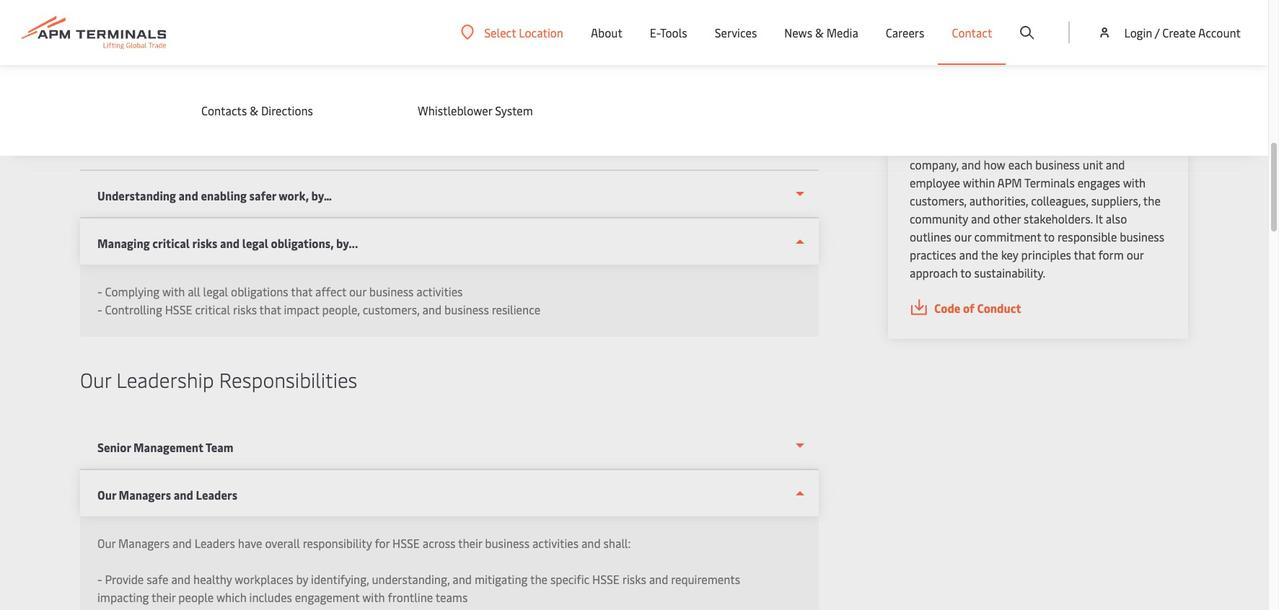 Task type: describe. For each thing, give the bounding box(es) containing it.
media
[[827, 25, 859, 40]]

login
[[1125, 25, 1153, 40]]

each
[[1009, 157, 1033, 172]]

code up a in the right top of the page
[[1137, 121, 1163, 136]]

2 vertical spatial that
[[260, 302, 281, 318]]

on
[[1006, 139, 1019, 154]]

select location
[[484, 24, 564, 40]]

whistleblower system
[[418, 102, 533, 118]]

select location button
[[461, 24, 564, 40]]

of right part
[[950, 102, 961, 118]]

login / create account
[[1125, 25, 1241, 40]]

suppliers,
[[1092, 193, 1141, 209]]

apm
[[998, 175, 1022, 191]]

impact
[[284, 302, 319, 318]]

companies,
[[1073, 102, 1132, 118]]

the left key
[[981, 247, 999, 263]]

news
[[785, 25, 813, 40]]

as
[[910, 102, 923, 118]]

impacting
[[97, 590, 149, 605]]

0 vertical spatial hsse
[[165, 302, 192, 318]]

our approach
[[80, 19, 201, 46]]

have
[[238, 535, 262, 551]]

0 horizontal spatial for
[[375, 535, 390, 551]]

provide
[[105, 572, 144, 587]]

safe
[[147, 572, 169, 587]]

1 vertical spatial maersk
[[982, 121, 1020, 136]]

how
[[984, 157, 1006, 172]]

identifying,
[[311, 572, 369, 587]]

business up mitigating
[[485, 535, 530, 551]]

1 vertical spatial code of conduct
[[935, 300, 1022, 316]]

outlines
[[910, 229, 952, 245]]

contact
[[952, 25, 993, 40]]

critical
[[195, 302, 230, 318]]

code down approach
[[935, 300, 961, 316]]

news & media button
[[785, 0, 859, 65]]

obligations
[[231, 284, 288, 299]]

guidance
[[957, 139, 1003, 154]]

with inside complying with all legal obligations that affect our business activities -
[[162, 284, 185, 299]]

practices
[[910, 247, 957, 263]]

within
[[963, 175, 995, 191]]

also
[[1106, 211, 1127, 227]]

with inside - provide safe and healthy workplaces by identifying, understanding, and mitigating the specific hsse risks and requirements impacting their people which includes engagement with frontline teams
[[362, 590, 385, 605]]

approach
[[116, 19, 201, 46]]

approach
[[910, 265, 958, 281]]

what
[[1022, 139, 1048, 154]]

which
[[216, 590, 247, 605]]

1 vertical spatial to
[[1044, 229, 1055, 245]]

it
[[1096, 211, 1103, 227]]

business inside complying with all legal obligations that affect our business activities -
[[369, 284, 414, 299]]

- for - provide safe and healthy workplaces by identifying, understanding, and mitigating the specific hsse risks and requirements impacting their people which includes engagement with frontline teams
[[97, 572, 102, 587]]

commitment
[[975, 229, 1041, 245]]

our for our leadership responsibilities
[[80, 366, 111, 393]]

services
[[715, 25, 757, 40]]

of down contact dropdown button
[[949, 66, 965, 87]]

understanding,
[[372, 572, 450, 587]]

people,
[[322, 302, 360, 318]]

by
[[296, 572, 308, 587]]

about button
[[591, 0, 623, 65]]

complying
[[105, 284, 160, 299]]

0 vertical spatial our
[[955, 229, 972, 245]]

leaders
[[195, 535, 235, 551]]

1 vertical spatial conduct
[[977, 300, 1022, 316]]

adhere
[[910, 121, 946, 136]]

contact button
[[952, 0, 993, 65]]

the inside - provide safe and healthy workplaces by identifying, understanding, and mitigating the specific hsse risks and requirements impacting their people which includes engagement with frontline teams
[[530, 572, 548, 587]]

leadership
[[116, 366, 214, 393]]

as part of the maersk group of companies, we adhere to the maersk code of conduct. this code provides guidance on what we stand for as a company, and how each business unit and employee within apm terminals engages with customers, authorities, colleagues, suppliers, the community and other stakeholders.  it also outlines our commitment to responsible business practices and the key principles that form our approach to sustainability.
[[910, 102, 1165, 281]]

- provide safe and healthy workplaces by identifying, understanding, and mitigating the specific hsse risks and requirements impacting their people which includes engagement with frontline teams
[[97, 572, 740, 605]]

group
[[1025, 102, 1056, 118]]

across
[[423, 535, 456, 551]]

our managers and leaders have overall responsibility for hsse across their business activities and shall:
[[97, 535, 631, 551]]

e-tools
[[650, 25, 687, 40]]

0 horizontal spatial to
[[948, 121, 959, 136]]

shall:
[[604, 535, 631, 551]]

of down group
[[1052, 121, 1063, 136]]

2 horizontal spatial our
[[1127, 247, 1144, 263]]

healthy
[[193, 572, 232, 587]]

the right suppliers,
[[1144, 193, 1161, 209]]

about
[[591, 25, 623, 40]]

controlling hsse critical risks that impact people, customers, and business resilience
[[105, 302, 541, 318]]

2 vertical spatial to
[[961, 265, 972, 281]]

complying with all legal obligations that affect our business activities -
[[97, 284, 463, 318]]

- inside complying with all legal obligations that affect our business activities -
[[97, 302, 102, 318]]

our inside complying with all legal obligations that affect our business activities -
[[349, 284, 366, 299]]

legal
[[203, 284, 228, 299]]

managers
[[118, 535, 170, 551]]

company,
[[910, 157, 959, 172]]

contacts
[[201, 102, 247, 118]]

the right part
[[963, 102, 981, 118]]

& for news
[[815, 25, 824, 40]]

careers button
[[886, 0, 925, 65]]

sustainability.
[[975, 265, 1046, 281]]

1 horizontal spatial activities
[[532, 535, 579, 551]]

account
[[1199, 25, 1241, 40]]

activities inside complying with all legal obligations that affect our business activities -
[[417, 284, 463, 299]]



Task type: locate. For each thing, give the bounding box(es) containing it.
provides
[[910, 139, 954, 154]]

0 vertical spatial conduct
[[968, 66, 1027, 87]]

& right news
[[815, 25, 824, 40]]

1 vertical spatial their
[[152, 590, 176, 605]]

0 vertical spatial maersk
[[984, 102, 1022, 118]]

1 vertical spatial customers,
[[363, 302, 420, 318]]

2 horizontal spatial that
[[1074, 247, 1096, 263]]

for left as on the top of the page
[[1100, 139, 1115, 154]]

our right form
[[1127, 247, 1144, 263]]

0 vertical spatial customers,
[[910, 193, 967, 209]]

form
[[1099, 247, 1124, 263]]

1 horizontal spatial hsse
[[393, 535, 420, 551]]

business up terminals
[[1036, 157, 1080, 172]]

0 horizontal spatial &
[[250, 102, 258, 118]]

conduct down 'sustainability.'
[[977, 300, 1022, 316]]

- left provide
[[97, 572, 102, 587]]

2 horizontal spatial hsse
[[592, 572, 620, 587]]

teams
[[436, 590, 468, 605]]

hsse inside - provide safe and healthy workplaces by identifying, understanding, and mitigating the specific hsse risks and requirements impacting their people which includes engagement with frontline teams
[[592, 572, 620, 587]]

1 vertical spatial with
[[162, 284, 185, 299]]

create
[[1163, 25, 1196, 40]]

as
[[1118, 139, 1129, 154]]

frontline
[[388, 590, 433, 605]]

customers,
[[910, 193, 967, 209], [363, 302, 420, 318]]

resilience
[[492, 302, 541, 318]]

principles
[[1021, 247, 1072, 263]]

business right affect
[[369, 284, 414, 299]]

that up impact
[[291, 284, 313, 299]]

to right adhere
[[948, 121, 959, 136]]

of
[[949, 66, 965, 87], [950, 102, 961, 118], [1059, 102, 1070, 118], [1052, 121, 1063, 136], [963, 300, 975, 316]]

with up suppliers,
[[1123, 175, 1146, 191]]

directions
[[261, 102, 313, 118]]

1 horizontal spatial we
[[1134, 102, 1149, 118]]

conduct.
[[1066, 121, 1111, 136]]

0 horizontal spatial risks
[[233, 302, 257, 318]]

1 - from the top
[[97, 284, 102, 299]]

1 horizontal spatial for
[[1100, 139, 1115, 154]]

authorities,
[[970, 193, 1028, 209]]

3 - from the top
[[97, 572, 102, 587]]

login / create account link
[[1098, 0, 1241, 65]]

business down also
[[1120, 229, 1165, 245]]

2 horizontal spatial to
[[1044, 229, 1055, 245]]

- inside - provide safe and healthy workplaces by identifying, understanding, and mitigating the specific hsse risks and requirements impacting their people which includes engagement with frontline teams
[[97, 572, 102, 587]]

community
[[910, 211, 968, 227]]

1 vertical spatial for
[[375, 535, 390, 551]]

0 vertical spatial activities
[[417, 284, 463, 299]]

0 vertical spatial our
[[80, 19, 111, 46]]

risks down obligations
[[233, 302, 257, 318]]

news & media
[[785, 25, 859, 40]]

responsibilities
[[219, 366, 358, 393]]

0 vertical spatial we
[[1134, 102, 1149, 118]]

code of conduct link
[[910, 299, 1167, 318]]

people
[[178, 590, 214, 605]]

workplaces
[[235, 572, 293, 587]]

our left managers at the left bottom of the page
[[97, 535, 116, 551]]

1 horizontal spatial their
[[458, 535, 482, 551]]

2 - from the top
[[97, 302, 102, 318]]

1 horizontal spatial risks
[[623, 572, 646, 587]]

that inside as part of the maersk group of companies, we adhere to the maersk code of conduct. this code provides guidance on what we stand for as a company, and how each business unit and employee within apm terminals engages with customers, authorities, colleagues, suppliers, the community and other stakeholders.  it also outlines our commitment to responsible business practices and the key principles that form our approach to sustainability.
[[1074, 247, 1096, 263]]

the up guidance
[[962, 121, 979, 136]]

2 vertical spatial with
[[362, 590, 385, 605]]

our left approach
[[80, 19, 111, 46]]

to up principles
[[1044, 229, 1055, 245]]

activities
[[417, 284, 463, 299], [532, 535, 579, 551]]

that inside complying with all legal obligations that affect our business activities -
[[291, 284, 313, 299]]

-
[[97, 284, 102, 299], [97, 302, 102, 318], [97, 572, 102, 587]]

for inside as part of the maersk group of companies, we adhere to the maersk code of conduct. this code provides guidance on what we stand for as a company, and how each business unit and employee within apm terminals engages with customers, authorities, colleagues, suppliers, the community and other stakeholders.  it also outlines our commitment to responsible business practices and the key principles that form our approach to sustainability.
[[1100, 139, 1115, 154]]

overall
[[265, 535, 300, 551]]

mitigating
[[475, 572, 528, 587]]

2 vertical spatial -
[[97, 572, 102, 587]]

1 horizontal spatial with
[[362, 590, 385, 605]]

for
[[1100, 139, 1115, 154], [375, 535, 390, 551]]

contacts & directions link
[[201, 102, 389, 118]]

0 horizontal spatial their
[[152, 590, 176, 605]]

1 vertical spatial risks
[[623, 572, 646, 587]]

0 horizontal spatial we
[[1050, 139, 1065, 154]]

risks inside - provide safe and healthy workplaces by identifying, understanding, and mitigating the specific hsse risks and requirements impacting their people which includes engagement with frontline teams
[[623, 572, 646, 587]]

1 vertical spatial our
[[1127, 247, 1144, 263]]

0 vertical spatial -
[[97, 284, 102, 299]]

2 vertical spatial our
[[97, 535, 116, 551]]

0 horizontal spatial with
[[162, 284, 185, 299]]

0 vertical spatial code of conduct
[[910, 66, 1027, 87]]

that down responsible
[[1074, 247, 1096, 263]]

to right approach
[[961, 265, 972, 281]]

2 vertical spatial our
[[349, 284, 366, 299]]

0 vertical spatial their
[[458, 535, 482, 551]]

their right "across"
[[458, 535, 482, 551]]

1 horizontal spatial &
[[815, 25, 824, 40]]

0 horizontal spatial that
[[260, 302, 281, 318]]

services button
[[715, 0, 757, 65]]

code up what
[[1023, 121, 1049, 136]]

code up part
[[910, 66, 945, 87]]

&
[[815, 25, 824, 40], [250, 102, 258, 118]]

1 vertical spatial that
[[291, 284, 313, 299]]

1 vertical spatial our
[[80, 366, 111, 393]]

code
[[910, 66, 945, 87], [1023, 121, 1049, 136], [1137, 121, 1163, 136], [935, 300, 961, 316]]

responsible
[[1058, 229, 1117, 245]]

0 horizontal spatial hsse
[[165, 302, 192, 318]]

- for -
[[97, 284, 102, 299]]

code of conduct
[[910, 66, 1027, 87], [935, 300, 1022, 316]]

their down safe
[[152, 590, 176, 605]]

our for our approach
[[80, 19, 111, 46]]

stand
[[1068, 139, 1097, 154]]

customers, up community at the right of the page
[[910, 193, 967, 209]]

& right contacts
[[250, 102, 258, 118]]

- left the complying at the left top of page
[[97, 284, 102, 299]]

colleagues,
[[1031, 193, 1089, 209]]

code of conduct down 'sustainability.'
[[935, 300, 1022, 316]]

business left the resilience
[[445, 302, 489, 318]]

employee
[[910, 175, 961, 191]]

1 vertical spatial hsse
[[393, 535, 420, 551]]

with left all at the left of page
[[162, 284, 185, 299]]

hsse left "across"
[[393, 535, 420, 551]]

the
[[963, 102, 981, 118], [962, 121, 979, 136], [1144, 193, 1161, 209], [981, 247, 999, 263], [530, 572, 548, 587]]

part
[[925, 102, 947, 118]]

that down obligations
[[260, 302, 281, 318]]

specific
[[551, 572, 590, 587]]

includes
[[249, 590, 292, 605]]

of inside code of conduct link
[[963, 300, 975, 316]]

customers, right people,
[[363, 302, 420, 318]]

our up people,
[[349, 284, 366, 299]]

hsse
[[165, 302, 192, 318], [393, 535, 420, 551], [592, 572, 620, 587]]

we
[[1134, 102, 1149, 118], [1050, 139, 1065, 154]]

0 vertical spatial that
[[1074, 247, 1096, 263]]

all
[[188, 284, 200, 299]]

and requirements
[[649, 572, 740, 587]]

our for our managers and leaders have overall responsibility for hsse across their business activities and shall:
[[97, 535, 116, 551]]

& inside popup button
[[815, 25, 824, 40]]

conduct down contact
[[968, 66, 1027, 87]]

select
[[484, 24, 516, 40]]

our leadership responsibilities
[[80, 366, 358, 393]]

engages
[[1078, 175, 1121, 191]]

of right group
[[1059, 102, 1070, 118]]

risks
[[233, 302, 257, 318], [623, 572, 646, 587]]

their inside - provide safe and healthy workplaces by identifying, understanding, and mitigating the specific hsse risks and requirements impacting their people which includes engagement with frontline teams
[[152, 590, 176, 605]]

this
[[1113, 121, 1134, 136]]

conduct
[[968, 66, 1027, 87], [977, 300, 1022, 316]]

risks down shall:
[[623, 572, 646, 587]]

0 horizontal spatial activities
[[417, 284, 463, 299]]

location
[[519, 24, 564, 40]]

the left specific
[[530, 572, 548, 587]]

system
[[495, 102, 533, 118]]

for right responsibility
[[375, 535, 390, 551]]

with inside as part of the maersk group of companies, we adhere to the maersk code of conduct. this code provides guidance on what we stand for as a company, and how each business unit and employee within apm terminals engages with customers, authorities, colleagues, suppliers, the community and other stakeholders.  it also outlines our commitment to responsible business practices and the key principles that form our approach to sustainability.
[[1123, 175, 1146, 191]]

1 vertical spatial -
[[97, 302, 102, 318]]

key
[[1001, 247, 1019, 263]]

1 vertical spatial we
[[1050, 139, 1065, 154]]

responsibility
[[303, 535, 372, 551]]

0 vertical spatial risks
[[233, 302, 257, 318]]

1 horizontal spatial that
[[291, 284, 313, 299]]

we up this
[[1134, 102, 1149, 118]]

customers, inside as part of the maersk group of companies, we adhere to the maersk code of conduct. this code provides guidance on what we stand for as a company, and how each business unit and employee within apm terminals engages with customers, authorities, colleagues, suppliers, the community and other stakeholders.  it also outlines our commitment to responsible business practices and the key principles that form our approach to sustainability.
[[910, 193, 967, 209]]

hsse down all at the left of page
[[165, 302, 192, 318]]

engagement
[[295, 590, 360, 605]]

whistleblower
[[418, 102, 492, 118]]

1 horizontal spatial to
[[961, 265, 972, 281]]

of down 'sustainability.'
[[963, 300, 975, 316]]

e-tools button
[[650, 0, 687, 65]]

tools
[[660, 25, 687, 40]]

2 vertical spatial hsse
[[592, 572, 620, 587]]

- left controlling
[[97, 302, 102, 318]]

1 horizontal spatial customers,
[[910, 193, 967, 209]]

a
[[1132, 139, 1138, 154]]

to
[[948, 121, 959, 136], [1044, 229, 1055, 245], [961, 265, 972, 281]]

1 vertical spatial &
[[250, 102, 258, 118]]

code of conduct down contact dropdown button
[[910, 66, 1027, 87]]

with left frontline
[[362, 590, 385, 605]]

contacts & directions
[[201, 102, 313, 118]]

0 vertical spatial with
[[1123, 175, 1146, 191]]

with
[[1123, 175, 1146, 191], [162, 284, 185, 299], [362, 590, 385, 605]]

2 horizontal spatial with
[[1123, 175, 1146, 191]]

1 horizontal spatial our
[[955, 229, 972, 245]]

0 horizontal spatial our
[[349, 284, 366, 299]]

our left leadership
[[80, 366, 111, 393]]

1 vertical spatial activities
[[532, 535, 579, 551]]

& for contacts
[[250, 102, 258, 118]]

terminals
[[1025, 175, 1075, 191]]

we right what
[[1050, 139, 1065, 154]]

hsse right specific
[[592, 572, 620, 587]]

our down community at the right of the page
[[955, 229, 972, 245]]

other
[[993, 211, 1021, 227]]

stakeholders.
[[1024, 211, 1093, 227]]

0 vertical spatial &
[[815, 25, 824, 40]]

0 vertical spatial to
[[948, 121, 959, 136]]

0 horizontal spatial customers,
[[363, 302, 420, 318]]

0 vertical spatial for
[[1100, 139, 1115, 154]]



Task type: vqa. For each thing, say whether or not it's contained in the screenshot.
NOT READY 'icon' at the left
no



